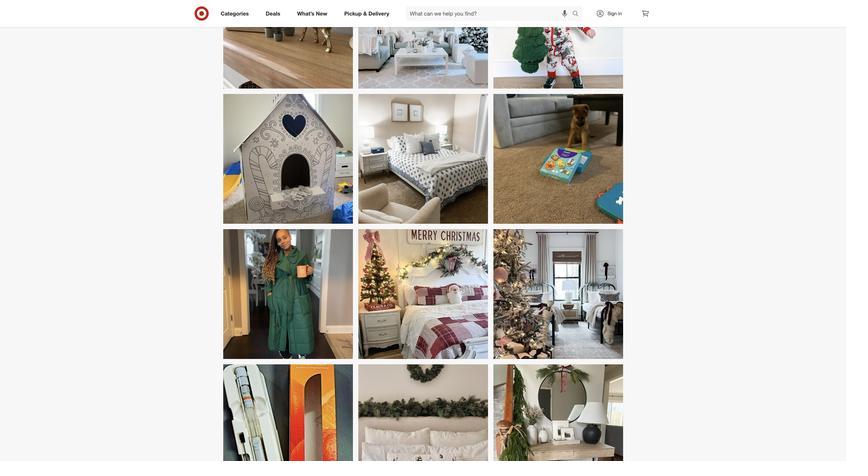 Task type: locate. For each thing, give the bounding box(es) containing it.
user image by @thewevillcrew image
[[494, 0, 623, 88]]

categories
[[221, 10, 249, 17]]

user image by @alteredspaceshome image
[[223, 0, 353, 88]]

categories link
[[215, 6, 257, 21]]

&
[[363, 10, 367, 17]]

user image by @ashlogram image
[[223, 229, 353, 359]]

deals
[[266, 10, 280, 17]]

new
[[316, 10, 328, 17]]

what's new link
[[292, 6, 336, 21]]

sign in link
[[591, 6, 633, 21]]

user image by @emmaguleziannn image
[[358, 0, 488, 88]]

user image by @theverestplace image
[[494, 229, 623, 359]]

search button
[[570, 6, 586, 22]]

user image by @mamawhotries image
[[223, 94, 353, 224]]

what's new
[[297, 10, 328, 17]]

delivery
[[369, 10, 390, 17]]



Task type: vqa. For each thing, say whether or not it's contained in the screenshot.
Categories link
yes



Task type: describe. For each thing, give the bounding box(es) containing it.
user image by @cottageonwynn image
[[358, 229, 488, 359]]

What can we help you find? suggestions appear below search field
[[406, 6, 574, 21]]

pickup & delivery link
[[339, 6, 398, 21]]

deals link
[[260, 6, 289, 21]]

user image by @ejanzou image
[[223, 364, 353, 461]]

in
[[619, 10, 622, 16]]

pickup & delivery
[[344, 10, 390, 17]]

sign
[[608, 10, 617, 16]]

user image by @liskaliving image
[[494, 364, 623, 461]]

user image by @iomoo image
[[358, 364, 488, 461]]

search
[[570, 11, 586, 17]]

sign in
[[608, 10, 622, 16]]

what's
[[297, 10, 315, 17]]

user image by @emspiredtodecorate image
[[358, 94, 488, 224]]

pickup
[[344, 10, 362, 17]]

user image by @rileytothecos image
[[494, 94, 623, 224]]



